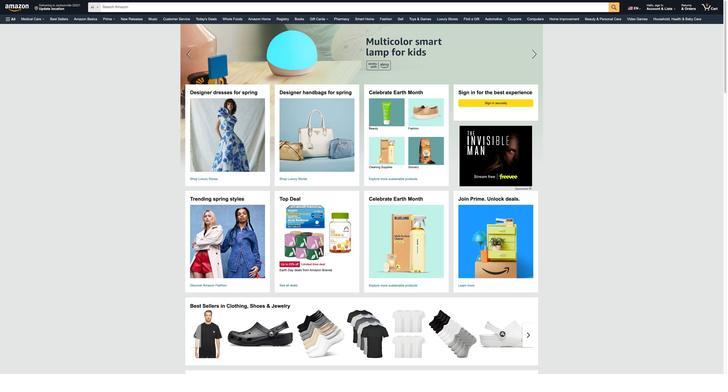 Task type: vqa. For each thing, say whether or not it's contained in the screenshot.
Carhartt Men's Loose Fit Heavyweight Short-Sleeve Pocket T-Shirt IMAGE
yes



Task type: locate. For each thing, give the bounding box(es) containing it.
main content
[[0, 24, 728, 374]]

None submit
[[609, 2, 620, 12]]

navigation navigation
[[0, 0, 724, 24]]

none submit inside search box
[[609, 2, 620, 12]]

fashion image
[[404, 98, 449, 126]]

earth day deals from amazon brands image
[[283, 205, 351, 260]]

Search Amazon text field
[[101, 3, 609, 12]]

None search field
[[88, 2, 620, 13]]

shop designer handbags in luxury stores at amazon fashion. image
[[271, 98, 363, 172]]

multicolor smart lamp for kids. works with alexa. image
[[181, 24, 544, 169]]

gildan men's crew t-shirts, multipack, style g1100 image
[[347, 310, 389, 358]]

list
[[190, 310, 728, 358]]

trending spring styles image
[[182, 205, 274, 278]]

none search field inside "navigation" navigation
[[88, 2, 620, 13]]

join prime. unlock deals. image
[[459, 195, 534, 288]]

wernies no show socks women low socks non slip flat boat line 4/8 pairs image
[[296, 310, 345, 358]]

grocery image
[[404, 137, 449, 165]]



Task type: describe. For each thing, give the bounding box(es) containing it.
celebrate earth month image
[[361, 205, 453, 278]]

idegg no show socks womens and men low cut ankle short anti-slid athletic running novelty casual invisible liner socks image
[[429, 310, 477, 358]]

carhartt men's loose fit heavyweight short-sleeve pocket t-shirt image
[[193, 310, 222, 358]]

shop designer dresses for spring. image
[[182, 98, 274, 172]]

amazon image
[[5, 4, 29, 12]]

fruit of the loom men's eversoft cotton stay tucked crew t-shirt image
[[392, 310, 426, 358]]

cleaning supplies image
[[365, 137, 410, 165]]

beauty image
[[365, 98, 410, 126]]

crocs unisex-child kids' classic clogs image
[[480, 320, 545, 348]]

carousel previous slide image
[[194, 333, 197, 338]]

carousel next slide image
[[527, 333, 531, 338]]

crocs unisex-adult classic clogs image
[[228, 321, 293, 347]]



